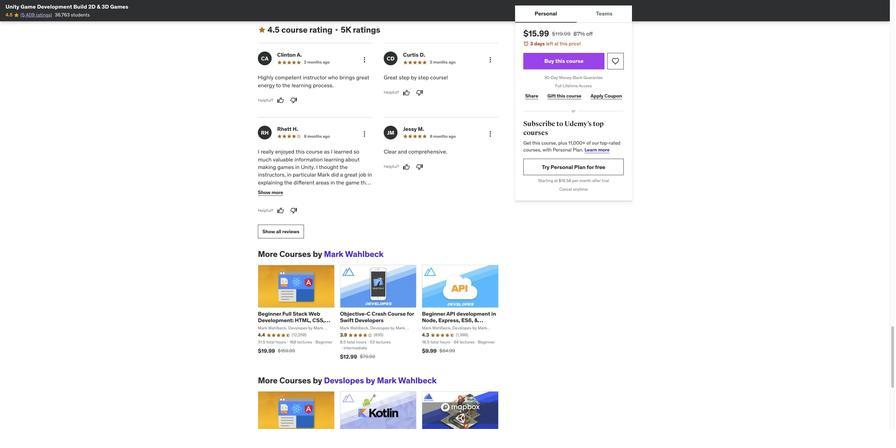 Task type: locate. For each thing, give the bounding box(es) containing it.
total for $12.99
[[347, 340, 355, 345]]

1 horizontal spatial 2 months ago
[[430, 60, 456, 65]]

after
[[592, 178, 601, 183]]

unity game development build 2d & 3d games
[[6, 3, 128, 10]]

this left course.
[[258, 272, 267, 278]]

more courses by devslopes by mark wahlbeck
[[258, 376, 437, 386]]

8 months ago for jessy m.
[[430, 134, 456, 139]]

2 more from the top
[[258, 376, 278, 386]]

full down day
[[555, 83, 562, 89]]

courses down satisfying
[[279, 249, 311, 260]]

0 horizontal spatial lectures
[[297, 340, 312, 345]]

hours for $19.99
[[276, 340, 286, 345]]

(835)
[[374, 333, 384, 338]]

xsmall image
[[334, 27, 339, 33]]

beginner api development in node, express, es6, & mongodb link
[[422, 311, 496, 331]]

of left our
[[587, 140, 591, 146]]

1 vertical spatial more
[[258, 376, 278, 386]]

making
[[258, 164, 276, 171], [258, 248, 276, 255]]

0 horizontal spatial so
[[273, 202, 278, 209]]

step
[[399, 74, 410, 81], [418, 74, 429, 81]]

this inside get this course, plus 11,000+ of our top-rated courses, with personal plan.
[[532, 140, 540, 146]]

months for step
[[433, 60, 448, 65]]

0 vertical spatial more
[[258, 249, 278, 260]]

subscribe to udemy's top courses
[[524, 120, 604, 137]]

1 horizontal spatial 2
[[430, 60, 432, 65]]

8 months ago
[[304, 134, 330, 139], [430, 134, 456, 139]]

0 horizontal spatial 8 months ago
[[304, 134, 330, 139]]

to down 'different'
[[300, 187, 305, 194]]

1 vertical spatial each
[[277, 248, 289, 255]]

so left the we
[[273, 202, 278, 209]]

solid
[[332, 202, 343, 209]]

$12.99
[[340, 354, 357, 360]]

making down much
[[258, 164, 276, 171]]

2 months ago up the instructor
[[304, 60, 330, 65]]

1 vertical spatial personal
[[553, 147, 572, 153]]

wahlbeck, inside the objective-c crash course for swift developers mark wahlbeck, devslopes by mark wahlbeck
[[350, 326, 369, 331]]

great right brings
[[356, 74, 369, 81]]

i really enjoyed this course as i learned so much valuable information learning about making games in unity. i thought the instructors, in particular mark did a great job in explaining the different areas in the game they were working on to show best practices, plus have us focus on learning and practicing these areas so we can really make a solid game. the 2d part of the course was the only place where i struggled a little bit following the instructions to build this game out. using real game assets while learning to build each game made it easier and satisfying to stay engaged in making each game. overall, this was an outstanding course to learn how to make video games leaving me totally satisfied in trying out this course.
[[258, 148, 373, 278]]

2 total from the left
[[347, 340, 355, 345]]

plus up these
[[358, 187, 368, 194]]

lectures for beginner full stack web development: html, css, react & node
[[297, 340, 312, 345]]

learn
[[313, 256, 325, 263]]

1 vertical spatial a
[[328, 202, 330, 209]]

3 total from the left
[[431, 340, 439, 345]]

hours for $12.99
[[356, 340, 367, 345]]

personal inside try personal plan for free link
[[551, 164, 573, 171]]

31.5
[[258, 340, 265, 345]]

in right development
[[491, 311, 496, 318]]

devslopes by mark wahlbeck link
[[324, 376, 437, 386]]

to up satisfying
[[293, 233, 298, 240]]

(1,398)
[[456, 333, 468, 338]]

2 vertical spatial and
[[274, 241, 283, 248]]

1 vertical spatial making
[[258, 248, 276, 255]]

overall,
[[307, 248, 326, 255]]

1 horizontal spatial games
[[277, 164, 294, 171]]

mark wahlbeck, devslopes by mark wahlbeck for express,
[[422, 326, 487, 337]]

a right did at left top
[[340, 171, 343, 178]]

8 months ago up as
[[304, 134, 330, 139]]

cd
[[387, 55, 395, 62]]

& left 3d
[[97, 3, 100, 10]]

0 horizontal spatial areas
[[258, 202, 271, 209]]

hours
[[276, 340, 286, 345], [356, 340, 367, 345], [440, 340, 450, 345]]

game
[[21, 3, 36, 10]]

1 vertical spatial games
[[258, 264, 274, 271]]

2 courses from the top
[[279, 376, 311, 386]]

2 horizontal spatial lectures
[[460, 340, 475, 345]]

$15.99
[[524, 28, 549, 39]]

0 vertical spatial making
[[258, 164, 276, 171]]

0 vertical spatial great
[[356, 74, 369, 81]]

2 mark wahlbeck, devslopes by mark wahlbeck from the left
[[422, 326, 487, 337]]

3 hours from the left
[[440, 340, 450, 345]]

more courses by mark wahlbeck
[[258, 249, 384, 260]]

jessy m.
[[403, 126, 424, 133]]

1 total from the left
[[266, 340, 275, 345]]

2 horizontal spatial &
[[474, 317, 478, 324]]

1 vertical spatial of
[[278, 210, 283, 217]]

total up intermediate
[[347, 340, 355, 345]]

1 vertical spatial more
[[272, 189, 283, 196]]

to inside subscribe to udemy's top courses
[[557, 120, 563, 128]]

1 horizontal spatial 8 months ago
[[430, 134, 456, 139]]

the down about
[[340, 164, 348, 171]]

0 horizontal spatial for
[[407, 311, 414, 318]]

course up information
[[306, 148, 323, 155]]

or
[[572, 108, 576, 114]]

course!
[[430, 74, 448, 81]]

helpful? left mark review by curtis d. as helpful "icon"
[[384, 90, 399, 95]]

step left course!
[[418, 74, 429, 81]]

months for this
[[307, 134, 322, 139]]

full inside 30-day money-back guarantee full lifetime access
[[555, 83, 562, 89]]

get
[[524, 140, 531, 146]]

2 up course!
[[430, 60, 432, 65]]

show left us at the left top of page
[[258, 189, 271, 196]]

rated
[[609, 140, 621, 146]]

1 horizontal spatial make
[[344, 256, 358, 263]]

$64.99
[[440, 348, 455, 354]]

learning down the instructor
[[292, 82, 312, 89]]

courses
[[279, 249, 311, 260], [279, 376, 311, 386]]

part
[[266, 210, 276, 217]]

0 vertical spatial game.
[[345, 202, 360, 209]]

this inside button
[[555, 57, 565, 64]]

making down 'easier'
[[258, 248, 276, 255]]

2 8 from the left
[[430, 134, 432, 139]]

hours up $64.99
[[440, 340, 450, 345]]

0 horizontal spatial and
[[274, 241, 283, 248]]

1 2 from the left
[[304, 60, 306, 65]]

2 for curtis d.
[[430, 60, 432, 65]]

1 horizontal spatial lectures
[[376, 340, 391, 345]]

more
[[598, 147, 610, 153], [272, 189, 283, 196]]

css,
[[312, 317, 325, 324]]

months up information
[[307, 134, 322, 139]]

plus
[[558, 140, 567, 146], [358, 187, 368, 194]]

highly
[[258, 74, 274, 81]]

wahlbeck, down the developers
[[350, 326, 369, 331]]

4.5 down unity
[[6, 12, 12, 18]]

to up while
[[258, 225, 263, 232]]

with
[[543, 147, 552, 153]]

areas up the best on the left top of page
[[316, 179, 329, 186]]

1 vertical spatial courses
[[279, 376, 311, 386]]

2d
[[88, 3, 96, 10], [258, 210, 265, 217]]

learning up thought
[[324, 156, 344, 163]]

1 horizontal spatial mark wahlbeck, devslopes by mark wahlbeck
[[422, 326, 487, 337]]

1 horizontal spatial step
[[418, 74, 429, 81]]

plus inside i really enjoyed this course as i learned so much valuable information learning about making games in unity. i thought the instructors, in particular mark did a great job in explaining the different areas in the game they were working on to show best practices, plus have us focus on learning and practicing these areas so we can really make a solid game. the 2d part of the course was the only place where i struggled a little bit following the instructions to build this game out. using real game assets while learning to build each game made it easier and satisfying to stay engaged in making each game. overall, this was an outstanding course to learn how to make video games leaving me totally satisfied in trying out this course.
[[358, 187, 368, 194]]

lectures inside 53 lectures intermediate
[[376, 340, 391, 345]]

was up following
[[311, 210, 321, 217]]

these
[[358, 195, 372, 201]]

jm
[[387, 129, 394, 136]]

mark review by rhett h. as helpful image
[[277, 207, 284, 214]]

place
[[343, 210, 356, 217]]

3 lectures from the left
[[460, 340, 475, 345]]

lectures down 12258 reviews element
[[297, 340, 312, 345]]

courses for mark
[[279, 249, 311, 260]]

0 horizontal spatial plus
[[358, 187, 368, 194]]

0 horizontal spatial total
[[266, 340, 275, 345]]

full left stack
[[282, 311, 292, 318]]

0 horizontal spatial wahlbeck,
[[268, 326, 287, 331]]

personal inside personal button
[[535, 10, 557, 17]]

an
[[348, 248, 354, 255]]

1 wahlbeck, from the left
[[268, 326, 287, 331]]

this right buy
[[555, 57, 565, 64]]

0 vertical spatial of
[[587, 140, 591, 146]]

2 hours from the left
[[356, 340, 367, 345]]

i right as
[[331, 148, 333, 155]]

1 horizontal spatial game.
[[345, 202, 360, 209]]

devslopes
[[288, 326, 307, 331], [370, 326, 389, 331], [452, 326, 472, 331], [324, 376, 364, 386]]

so up about
[[354, 148, 359, 155]]

it
[[356, 233, 360, 240]]

game. down satisfying
[[291, 248, 306, 255]]

total right 31.5
[[266, 340, 275, 345]]

0 vertical spatial 4.5
[[6, 12, 12, 18]]

2 vertical spatial a
[[286, 218, 289, 225]]

2 2 months ago from the left
[[430, 60, 456, 65]]

development
[[457, 311, 490, 318]]

have
[[258, 195, 270, 201]]

course
[[388, 311, 406, 318]]

to left udemy's
[[557, 120, 563, 128]]

helpful? left mark review by jessy m. as helpful 'icon'
[[384, 164, 399, 169]]

wahlbeck, down express,
[[432, 326, 451, 331]]

1 horizontal spatial &
[[274, 324, 277, 331]]

4.5 for 4.5
[[6, 12, 12, 18]]

build
[[73, 3, 87, 10]]

this up courses,
[[532, 140, 540, 146]]

learn
[[585, 147, 597, 153]]

ago for brings
[[323, 60, 330, 65]]

0 horizontal spatial 2 months ago
[[304, 60, 330, 65]]

areas down have
[[258, 202, 271, 209]]

1 horizontal spatial build
[[300, 233, 312, 240]]

helpful? up struggled on the bottom left of the page
[[258, 208, 273, 213]]

mark review by clinton a. as helpful image
[[277, 97, 284, 104]]

0 horizontal spatial full
[[282, 311, 292, 318]]

more
[[258, 249, 278, 260], [258, 376, 278, 386]]

(5,409 ratings)
[[20, 12, 52, 18]]

on down 'different'
[[292, 187, 298, 194]]

$9.99
[[422, 348, 437, 355]]

rating
[[309, 24, 333, 35]]

at inside starting at $16.58 per month after trial cancel anytime
[[554, 178, 558, 183]]

total right the 18.5
[[431, 340, 439, 345]]

2 horizontal spatial total
[[431, 340, 439, 345]]

1 horizontal spatial a
[[328, 202, 330, 209]]

wahlbeck up 8.5 total hours
[[340, 331, 358, 337]]

30-day money-back guarantee full lifetime access
[[544, 75, 603, 89]]

0 vertical spatial was
[[311, 210, 321, 217]]

0 horizontal spatial build
[[264, 225, 276, 232]]

1 making from the top
[[258, 164, 276, 171]]

and down the best on the left top of page
[[322, 195, 331, 201]]

mark wahlbeck link
[[324, 249, 384, 260]]

course up the back
[[566, 57, 584, 64]]

0 vertical spatial build
[[264, 225, 276, 232]]

1 vertical spatial full
[[282, 311, 292, 318]]

1 horizontal spatial more
[[598, 147, 610, 153]]

try personal plan for free link
[[524, 159, 624, 176]]

ratings
[[353, 24, 380, 35]]

months for who
[[307, 60, 322, 65]]

0 horizontal spatial more
[[272, 189, 283, 196]]

mark inside i really enjoyed this course as i learned so much valuable information learning about making games in unity. i thought the instructors, in particular mark did a great job in explaining the different areas in the game they were working on to show best practices, plus have us focus on learning and practicing these areas so we can really make a solid game. the 2d part of the course was the only place where i struggled a little bit following the instructions to build this game out. using real game assets while learning to build each game made it easier and satisfying to stay engaged in making each game. overall, this was an outstanding course to learn how to make video games leaving me totally satisfied in trying out this course.
[[318, 171, 330, 178]]

price!
[[569, 41, 581, 47]]

additional actions for review by curtis d. image
[[486, 56, 495, 64]]

a left little
[[286, 218, 289, 225]]

1 hours from the left
[[276, 340, 286, 345]]

helpful? for highly competent instructor who brings great energy to the learning process.
[[258, 98, 273, 103]]

teams
[[596, 10, 613, 17]]

0 horizontal spatial of
[[278, 210, 283, 217]]

0 vertical spatial really
[[261, 148, 274, 155]]

at left $16.58
[[554, 178, 558, 183]]

this down struggled on the bottom left of the page
[[278, 225, 287, 232]]

great inside highly competent instructor who brings great energy to the learning process.
[[356, 74, 369, 81]]

2 lectures from the left
[[376, 340, 391, 345]]

0 vertical spatial so
[[354, 148, 359, 155]]

0 horizontal spatial 2
[[304, 60, 306, 65]]

1 horizontal spatial of
[[587, 140, 591, 146]]

rhett
[[277, 126, 292, 133]]

each up 'stay' on the left of the page
[[313, 233, 325, 240]]

lectures down "835 reviews" element
[[376, 340, 391, 345]]

coupon
[[605, 93, 622, 99]]

1 horizontal spatial 4.5
[[268, 24, 280, 35]]

more for show more
[[272, 189, 283, 196]]

0 horizontal spatial make
[[313, 202, 326, 209]]

as
[[324, 148, 330, 155]]

0 vertical spatial full
[[555, 83, 562, 89]]

mark review by jessy m. as helpful image
[[403, 164, 410, 170]]

2 2 from the left
[[430, 60, 432, 65]]

really right can
[[298, 202, 311, 209]]

0 vertical spatial and
[[398, 148, 407, 155]]

more for more courses by mark wahlbeck
[[258, 249, 278, 260]]

1 mark wahlbeck, devslopes by mark wahlbeck from the left
[[258, 326, 323, 337]]

0 vertical spatial for
[[587, 164, 594, 171]]

each up outstanding
[[277, 248, 289, 255]]

2 making from the top
[[258, 248, 276, 255]]

our
[[592, 140, 599, 146]]

hours for $9.99
[[440, 340, 450, 345]]

a left solid
[[328, 202, 330, 209]]

devslopes up (835)
[[370, 326, 389, 331]]

1 horizontal spatial hours
[[356, 340, 367, 345]]

0 horizontal spatial game.
[[291, 248, 306, 255]]

more inside show more button
[[272, 189, 283, 196]]

course inside button
[[566, 57, 584, 64]]

0 vertical spatial more
[[598, 147, 610, 153]]

show all reviews button
[[258, 225, 304, 239]]

0 horizontal spatial mark wahlbeck, devslopes by mark wahlbeck
[[258, 326, 323, 337]]

days
[[534, 41, 545, 47]]

cancel
[[560, 187, 572, 192]]

personal up $16.58
[[551, 164, 573, 171]]

1 vertical spatial at
[[554, 178, 558, 183]]

udemy's
[[565, 120, 592, 128]]

game down little
[[288, 225, 302, 232]]

personal down course,
[[553, 147, 572, 153]]

5k ratings
[[341, 24, 380, 35]]

engaged
[[327, 241, 349, 248]]

1 8 months ago from the left
[[304, 134, 330, 139]]

bit
[[302, 218, 309, 225]]

express,
[[438, 317, 460, 324]]

53
[[370, 340, 375, 345]]

1 vertical spatial great
[[345, 171, 357, 178]]

personal button
[[515, 6, 577, 22]]

devslopes inside the objective-c crash course for swift developers mark wahlbeck, devslopes by mark wahlbeck
[[370, 326, 389, 331]]

0 vertical spatial personal
[[535, 10, 557, 17]]

1 8 from the left
[[304, 134, 307, 139]]

mark wahlbeck, devslopes by mark wahlbeck for html,
[[258, 326, 323, 337]]

0 vertical spatial show
[[258, 189, 271, 196]]

36,763 students
[[55, 12, 90, 18]]

clear
[[384, 148, 397, 155]]

additional actions for review by clinton a. image
[[360, 56, 369, 64]]

more for learn more
[[598, 147, 610, 153]]

3 wahlbeck, from the left
[[432, 326, 451, 331]]

1 vertical spatial so
[[273, 202, 278, 209]]

the down "only"
[[333, 218, 342, 225]]

1 vertical spatial and
[[322, 195, 331, 201]]

mark review by curtis d. as helpful image
[[403, 89, 410, 96]]

html,
[[295, 317, 311, 324]]

1 lectures from the left
[[297, 340, 312, 345]]

2 step from the left
[[418, 74, 429, 81]]

build down struggled on the bottom left of the page
[[264, 225, 276, 232]]

1 horizontal spatial total
[[347, 340, 355, 345]]

1 vertical spatial for
[[407, 311, 414, 318]]

& inside beginner full stack web development: html, css, react & node
[[274, 324, 277, 331]]

1 more from the top
[[258, 249, 278, 260]]

0 horizontal spatial step
[[399, 74, 410, 81]]

show left the all
[[262, 229, 275, 235]]

ago for course
[[323, 134, 330, 139]]

wahlbeck down mongodb
[[422, 331, 440, 337]]

i up much
[[258, 148, 259, 155]]

build down out. on the bottom left
[[300, 233, 312, 240]]

2d left part
[[258, 210, 265, 217]]

tab list
[[515, 6, 632, 23]]

great
[[356, 74, 369, 81], [345, 171, 357, 178]]

1 horizontal spatial plus
[[558, 140, 567, 146]]

plus right course,
[[558, 140, 567, 146]]

0 horizontal spatial &
[[97, 3, 100, 10]]

hours up intermediate
[[356, 340, 367, 345]]

2 horizontal spatial wahlbeck,
[[432, 326, 451, 331]]

1 vertical spatial plus
[[358, 187, 368, 194]]

2 vertical spatial personal
[[551, 164, 573, 171]]

3.9
[[340, 332, 347, 339]]

to
[[276, 82, 281, 89], [557, 120, 563, 128], [300, 187, 305, 194], [258, 225, 263, 232], [293, 233, 298, 240], [309, 241, 314, 248], [307, 256, 312, 263], [338, 256, 343, 263]]

trying
[[348, 264, 362, 271]]

really up much
[[261, 148, 274, 155]]

make up following
[[313, 202, 326, 209]]

1 horizontal spatial for
[[587, 164, 594, 171]]

objective-
[[340, 311, 367, 318]]

1 horizontal spatial was
[[337, 248, 347, 255]]

to right energy
[[276, 82, 281, 89]]

2 8 months ago from the left
[[430, 134, 456, 139]]

and right clear
[[398, 148, 407, 155]]

and down the all
[[274, 241, 283, 248]]

(5,409
[[20, 12, 35, 18]]

enjoyed
[[275, 148, 295, 155]]

1 horizontal spatial so
[[354, 148, 359, 155]]

0 vertical spatial a
[[340, 171, 343, 178]]

1 vertical spatial areas
[[258, 202, 271, 209]]

intermediate
[[344, 346, 367, 351]]

1 horizontal spatial 2d
[[258, 210, 265, 217]]

0 vertical spatial at
[[555, 41, 559, 47]]

great
[[384, 74, 398, 81]]

1 horizontal spatial wahlbeck,
[[350, 326, 369, 331]]

8 months ago up the 'comprehensive.'
[[430, 134, 456, 139]]

1 2 months ago from the left
[[304, 60, 330, 65]]

0 horizontal spatial 8
[[304, 134, 307, 139]]

i left struggled on the bottom left of the page
[[258, 218, 259, 225]]

unity.
[[301, 164, 315, 171]]

1 courses from the top
[[279, 249, 311, 260]]

course up a.
[[281, 24, 308, 35]]

to up overall,
[[309, 241, 314, 248]]

show
[[306, 187, 319, 194]]

subscribe
[[524, 120, 555, 128]]

1 step from the left
[[399, 74, 410, 81]]

tab list containing personal
[[515, 6, 632, 23]]

0 vertical spatial each
[[313, 233, 325, 240]]

wishlist image
[[612, 57, 620, 65]]

game.
[[345, 202, 360, 209], [291, 248, 306, 255]]

for right course
[[407, 311, 414, 318]]

2 wahlbeck, from the left
[[350, 326, 369, 331]]



Task type: vqa. For each thing, say whether or not it's contained in the screenshot.


Task type: describe. For each thing, give the bounding box(es) containing it.
node,
[[422, 317, 437, 324]]

2 horizontal spatial a
[[340, 171, 343, 178]]

1398 reviews element
[[456, 333, 468, 339]]

more for more courses by devslopes by mark wahlbeck
[[258, 376, 278, 386]]

1 horizontal spatial really
[[298, 202, 311, 209]]

the up "working"
[[284, 179, 292, 186]]

curtis
[[403, 51, 419, 58]]

development:
[[258, 317, 294, 324]]

the up practices,
[[336, 179, 344, 186]]

plus inside get this course, plus 11,000+ of our top-rated courses, with personal plan.
[[558, 140, 567, 146]]

learning down show
[[300, 195, 320, 201]]

rh
[[261, 129, 269, 136]]

0 vertical spatial make
[[313, 202, 326, 209]]

lectures for beginner api development in node, express, es6, & mongodb
[[460, 340, 475, 345]]

in up "an"
[[350, 241, 355, 248]]

additional actions for review by jessy m. image
[[486, 130, 495, 138]]

helpful? for clear and comprehensive.
[[384, 164, 399, 169]]

4.5 course rating
[[268, 24, 333, 35]]

in inside beginner api development in node, express, es6, & mongodb
[[491, 311, 496, 318]]

the
[[361, 202, 370, 209]]

devslopes down "$12.99"
[[324, 376, 364, 386]]

gift
[[548, 93, 556, 99]]

great step by step course!
[[384, 74, 448, 81]]

in right "job"
[[368, 171, 372, 178]]

access
[[579, 83, 592, 89]]

to up totally
[[307, 256, 312, 263]]

11,000+
[[569, 140, 586, 146]]

mark review by rhett h. as unhelpful image
[[290, 207, 297, 214]]

developers
[[355, 317, 384, 324]]

this down the $119.99
[[560, 41, 568, 47]]

8.5 total hours
[[340, 340, 367, 345]]

835 reviews element
[[374, 333, 384, 339]]

for inside the objective-c crash course for swift developers mark wahlbeck, devslopes by mark wahlbeck
[[407, 311, 414, 318]]

trial
[[602, 178, 609, 183]]

game up practices,
[[346, 179, 359, 186]]

wahlbeck down "react" at the bottom left of page
[[258, 331, 276, 337]]

full inside beginner full stack web development: html, css, react & node
[[282, 311, 292, 318]]

devslopes up the (1,398)
[[452, 326, 472, 331]]

es6,
[[461, 317, 473, 324]]

off
[[586, 30, 593, 37]]

0 vertical spatial on
[[292, 187, 298, 194]]

stack
[[293, 311, 308, 318]]

this right gift
[[557, 93, 565, 99]]

1 vertical spatial build
[[300, 233, 312, 240]]

0 horizontal spatial each
[[277, 248, 289, 255]]

in left particular
[[287, 171, 292, 178]]

$12.99 $79.99
[[340, 354, 375, 360]]

0 horizontal spatial a
[[286, 218, 289, 225]]

i right unity.
[[316, 164, 318, 171]]

beginner left 8.5
[[316, 340, 332, 345]]

1 vertical spatial make
[[344, 256, 358, 263]]

practicing
[[332, 195, 357, 201]]

of inside get this course, plus 11,000+ of our top-rated courses, with personal plan.
[[587, 140, 591, 146]]

8 for jessy m.
[[430, 134, 432, 139]]

87%
[[574, 30, 585, 37]]

swift
[[340, 317, 354, 324]]

2 months ago for clinton a.
[[304, 60, 330, 65]]

learn more link
[[585, 147, 610, 153]]

4.5 for 4.5 course rating
[[268, 24, 280, 35]]

month
[[579, 178, 591, 183]]

top-
[[600, 140, 609, 146]]

the up following
[[322, 210, 330, 217]]

wahlbeck, for &
[[268, 326, 287, 331]]

satisfied
[[320, 264, 341, 271]]

the inside highly competent instructor who brings great energy to the learning process.
[[282, 82, 290, 89]]

starting
[[538, 178, 553, 183]]

wahlbeck, for mongodb
[[432, 326, 451, 331]]

& inside beginner api development in node, express, es6, & mongodb
[[474, 317, 478, 324]]

made
[[341, 233, 355, 240]]

1 vertical spatial on
[[293, 195, 299, 201]]

course down 'lifetime'
[[566, 93, 582, 99]]

show more button
[[258, 186, 283, 200]]

to inside highly competent instructor who brings great energy to the learning process.
[[276, 82, 281, 89]]

additional actions for review by rhett h. image
[[360, 130, 369, 138]]

instructions
[[343, 218, 372, 225]]

game down real
[[326, 233, 340, 240]]

clinton a.
[[277, 51, 302, 58]]

rhett h.
[[277, 126, 298, 133]]

different
[[294, 179, 315, 186]]

64 lectures
[[454, 340, 475, 345]]

learning inside highly competent instructor who brings great energy to the learning process.
[[292, 82, 312, 89]]

show all reviews
[[262, 229, 299, 235]]

starting at $16.58 per month after trial cancel anytime
[[538, 178, 609, 192]]

competent
[[275, 74, 302, 81]]

crash
[[372, 311, 387, 318]]

0 horizontal spatial was
[[311, 210, 321, 217]]

8 months ago for rhett h.
[[304, 134, 330, 139]]

helpful? for great step by step course!
[[384, 90, 399, 95]]

jessy
[[403, 126, 417, 133]]

0 horizontal spatial 2d
[[88, 3, 96, 10]]

personal inside get this course, plus 11,000+ of our top-rated courses, with personal plan.
[[553, 147, 572, 153]]

the down the we
[[284, 210, 292, 217]]

5k
[[341, 24, 351, 35]]

18.5
[[422, 340, 430, 345]]

this up how
[[327, 248, 336, 255]]

168
[[290, 340, 296, 345]]

day
[[551, 75, 558, 80]]

by inside the objective-c crash course for swift developers mark wahlbeck, devslopes by mark wahlbeck
[[390, 326, 395, 331]]

total for $9.99
[[431, 340, 439, 345]]

objective-c crash course for swift developers mark wahlbeck, devslopes by mark wahlbeck
[[340, 311, 414, 337]]

ratings)
[[36, 12, 52, 18]]

web
[[309, 311, 320, 318]]

0 horizontal spatial games
[[258, 264, 274, 271]]

can
[[288, 202, 297, 209]]

clear and comprehensive.
[[384, 148, 447, 155]]

learning up satisfying
[[272, 233, 292, 240]]

course up me
[[289, 256, 305, 263]]

practices,
[[332, 187, 356, 194]]

great inside i really enjoyed this course as i learned so much valuable information learning about making games in unity. i thought the instructors, in particular mark did a great job in explaining the different areas in the game they were working on to show best practices, plus have us focus on learning and practicing these areas so we can really make a solid game. the 2d part of the course was the only place where i struggled a little bit following the instructions to build this game out. using real game assets while learning to build each game made it easier and satisfying to stay engaged in making each game. overall, this was an outstanding course to learn how to make video games leaving me totally satisfied in trying out this course.
[[345, 171, 357, 178]]

per
[[572, 178, 578, 183]]

mark review by curtis d. as unhelpful image
[[416, 89, 423, 96]]

wahlbeck up out
[[345, 249, 384, 260]]

3d
[[102, 3, 109, 10]]

us
[[271, 195, 277, 201]]

of inside i really enjoyed this course as i learned so much valuable information learning about making games in unity. i thought the instructors, in particular mark did a great job in explaining the different areas in the game they were working on to show best practices, plus have us focus on learning and practicing these areas so we can really make a solid game. the 2d part of the course was the only place where i struggled a little bit following the instructions to build this game out. using real game assets while learning to build each game made it easier and satisfying to stay engaged in making each game. overall, this was an outstanding course to learn how to make video games leaving me totally satisfied in trying out this course.
[[278, 210, 283, 217]]

totally
[[304, 264, 319, 271]]

how
[[327, 256, 337, 263]]

2d inside i really enjoyed this course as i learned so much valuable information learning about making games in unity. i thought the instructors, in particular mark did a great job in explaining the different areas in the game they were working on to show best practices, plus have us focus on learning and practicing these areas so we can really make a solid game. the 2d part of the course was the only place where i struggled a little bit following the instructions to build this game out. using real game assets while learning to build each game made it easier and satisfying to stay engaged in making each game. overall, this was an outstanding course to learn how to make video games leaving me totally satisfied in trying out this course.
[[258, 210, 265, 217]]

best
[[320, 187, 331, 194]]

18.5 total hours
[[422, 340, 450, 345]]

2 months ago for curtis d.
[[430, 60, 456, 65]]

0 horizontal spatial really
[[261, 148, 274, 155]]

courses for devslopes
[[279, 376, 311, 386]]

video
[[359, 256, 372, 263]]

wahlbeck inside the objective-c crash course for swift developers mark wahlbeck, devslopes by mark wahlbeck
[[340, 331, 358, 337]]

course up bit
[[293, 210, 310, 217]]

using
[[314, 225, 328, 232]]

beginner inside beginner full stack web development: html, css, react & node
[[258, 311, 281, 318]]

months up the 'comprehensive.'
[[433, 134, 448, 139]]

4.4
[[258, 332, 265, 339]]

following
[[310, 218, 332, 225]]

try personal plan for free
[[542, 164, 605, 171]]

beginner right 64 lectures
[[478, 340, 495, 345]]

guarantee
[[584, 75, 603, 80]]

devslopes up the (12,258) at the bottom left of page
[[288, 326, 307, 331]]

this up information
[[296, 148, 305, 155]]

comprehensive.
[[409, 148, 447, 155]]

ago for course!
[[449, 60, 456, 65]]

instructor
[[303, 74, 327, 81]]

buy
[[545, 57, 554, 64]]

1 vertical spatial game.
[[291, 248, 306, 255]]

free
[[595, 164, 605, 171]]

show for show all reviews
[[262, 229, 275, 235]]

$79.99
[[360, 354, 375, 360]]

total for $19.99
[[266, 340, 275, 345]]

show for show more
[[258, 189, 271, 196]]

back
[[573, 75, 583, 80]]

in up particular
[[295, 164, 300, 171]]

clinton
[[277, 51, 296, 58]]

game up made
[[340, 225, 354, 232]]

8 for rhett h.
[[304, 134, 307, 139]]

in down did at left top
[[331, 179, 335, 186]]

1 horizontal spatial areas
[[316, 179, 329, 186]]

try
[[542, 164, 550, 171]]

$19.99
[[258, 348, 275, 355]]

beginner inside beginner api development in node, express, es6, & mongodb
[[422, 311, 445, 318]]

12258 reviews element
[[292, 333, 307, 339]]

36,763
[[55, 12, 70, 18]]

share button
[[524, 89, 540, 103]]

where
[[357, 210, 373, 217]]

development
[[37, 3, 72, 10]]

alarm image
[[524, 41, 529, 46]]

explaining
[[258, 179, 283, 186]]

medium image
[[258, 26, 266, 34]]

wahlbeck down $9.99
[[398, 376, 437, 386]]

mark review by jessy m. as unhelpful image
[[416, 164, 423, 170]]

to right how
[[338, 256, 343, 263]]

share
[[525, 93, 538, 99]]

out
[[363, 264, 371, 271]]

1 vertical spatial was
[[337, 248, 347, 255]]

beginner full stack web development: html, css, react & node link
[[258, 311, 330, 331]]

0 vertical spatial games
[[277, 164, 294, 171]]

plan.
[[573, 147, 584, 153]]

1 horizontal spatial each
[[313, 233, 325, 240]]

in left 'trying'
[[342, 264, 347, 271]]

mark review by clinton a. as unhelpful image
[[290, 97, 297, 104]]

2 for clinton a.
[[304, 60, 306, 65]]



